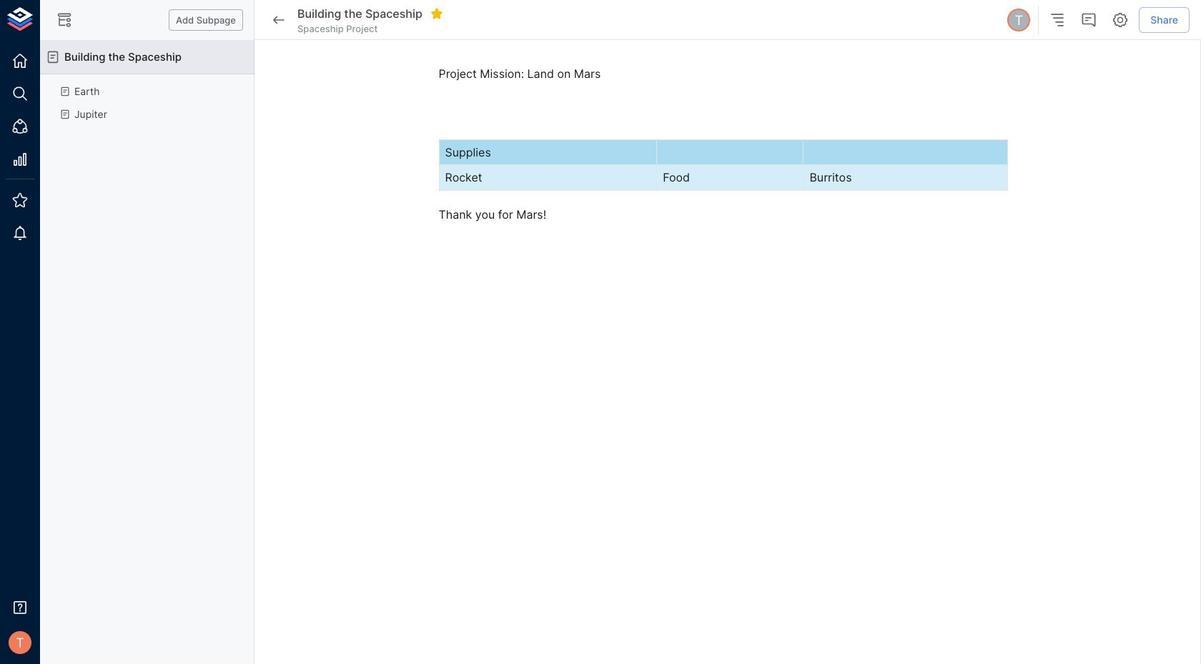 Task type: locate. For each thing, give the bounding box(es) containing it.
comments image
[[1081, 11, 1098, 29]]

go back image
[[270, 11, 287, 29]]

settings image
[[1112, 11, 1129, 29]]



Task type: vqa. For each thing, say whether or not it's contained in the screenshot.
the Marketing within Marketing Team link
no



Task type: describe. For each thing, give the bounding box(es) containing it.
remove favorite image
[[430, 7, 443, 20]]

table of contents image
[[1049, 11, 1066, 29]]

hide wiki image
[[56, 11, 73, 29]]



